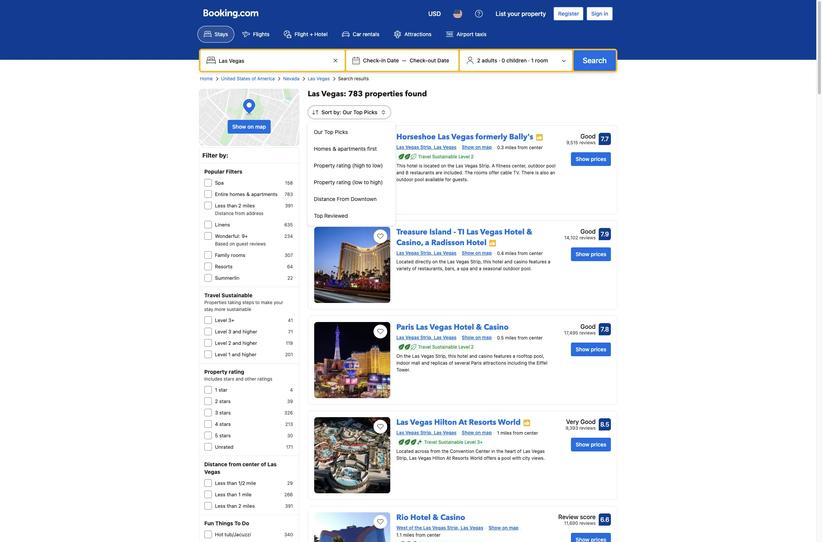 Task type: vqa. For each thing, say whether or not it's contained in the screenshot.
the topmost Casino
yes



Task type: locate. For each thing, give the bounding box(es) containing it.
2 vertical spatial higher
[[242, 351, 257, 357]]

travel for 9,515
[[418, 154, 431, 159]]

2 adults · 0 children · 1 room button
[[463, 53, 570, 68]]

reviews right "11,690"
[[580, 520, 596, 526]]

stars for 3 stars
[[220, 410, 231, 416]]

1 horizontal spatial 4
[[290, 387, 293, 393]]

check-in date — check-out date
[[363, 57, 450, 64]]

1 vertical spatial hilton
[[433, 455, 445, 461]]

west of the las vegas strip, las vegas
[[397, 525, 484, 531]]

located inside located across from the convention center in the heart of las vegas strip, las vegas hilton at resorts world offers a pool with city views.
[[397, 448, 414, 454]]

wonderful: 9+
[[215, 233, 248, 239]]

level 3+
[[215, 317, 235, 323]]

show prices for horseshoe las vegas formerly bally's
[[576, 156, 607, 162]]

2 less than 2 miles from the top
[[215, 503, 255, 509]]

635
[[285, 222, 293, 228]]

stars down star
[[219, 398, 231, 404]]

sustainable inside travel sustainable properties taking steps to make your stay more sustainable
[[222, 292, 253, 298]]

a inside on the las vegas strip, this hotel and casino features a rooftop pool, indoor mall and replicas of several paris attractions including the eiffel tower.
[[513, 353, 516, 359]]

1 horizontal spatial check-
[[410, 57, 428, 64]]

good inside the good 14,102 reviews
[[581, 228, 596, 235]]

pool
[[547, 163, 556, 169], [415, 177, 424, 182], [502, 455, 511, 461]]

las inside this hotel is located on the las vegas strip. a fitness center, outdoor pool and 8 restaurants are included. the rooms offer cable tv. there is also an outdoor pool available for guests.
[[456, 163, 464, 169]]

good left '7.7' on the right top of the page
[[581, 133, 596, 140]]

very good 9,393 reviews
[[566, 418, 596, 431]]

picks
[[364, 109, 378, 115], [335, 129, 348, 135]]

1 horizontal spatial top
[[325, 129, 334, 135]]

1 vertical spatial pool
[[415, 177, 424, 182]]

3 good from the top
[[581, 323, 596, 330]]

1 vertical spatial this property is part of our preferred partner program. it's committed to providing excellent service and good value. it'll pay us a higher commission if you make a booking. image
[[523, 419, 531, 427]]

your
[[508, 10, 520, 17], [274, 300, 283, 305]]

resorts inside located across from the convention center in the heart of las vegas strip, las vegas hilton at resorts world offers a pool with city views.
[[453, 455, 469, 461]]

nevada
[[283, 76, 300, 81]]

1 horizontal spatial rooms
[[475, 170, 488, 175]]

search results
[[338, 76, 369, 81]]

0 vertical spatial this property is part of our preferred partner program. it's committed to providing excellent service and good value. it'll pay us a higher commission if you make a booking. image
[[489, 239, 497, 247]]

hilton inside located across from the convention center in the heart of las vegas strip, las vegas hilton at resorts world offers a pool with city views.
[[433, 455, 445, 461]]

picks down the las vegas: 783 properties found
[[364, 109, 378, 115]]

our inside button
[[314, 129, 323, 135]]

paris up on
[[397, 322, 414, 332]]

center,
[[512, 163, 527, 169]]

travel sustainable level 2 for 7.7
[[418, 154, 474, 159]]

2 vertical spatial to
[[256, 300, 260, 305]]

radisson
[[432, 238, 465, 248]]

less than 2 miles
[[215, 203, 255, 209], [215, 503, 255, 509]]

offers
[[484, 455, 497, 461]]

america
[[257, 76, 275, 81]]

very
[[567, 418, 579, 425]]

casino inside paris las vegas hotel & casino link
[[484, 322, 509, 332]]

1 horizontal spatial features
[[529, 259, 547, 265]]

this property is part of our preferred partner program. it's committed to providing excellent service and good value. it'll pay us a higher commission if you make a booking. image for horseshoe las vegas formerly bally's
[[536, 133, 544, 141]]

map for 17,495
[[483, 335, 492, 340]]

steps
[[243, 300, 254, 305]]

vegas:
[[322, 89, 347, 99]]

center up pool.
[[529, 250, 543, 256]]

several
[[455, 360, 470, 366]]

rooms inside this hotel is located on the las vegas strip. a fitness center, outdoor pool and 8 restaurants are included. the rooms offer cable tv. there is also an outdoor pool available for guests.
[[475, 170, 488, 175]]

paris las vegas hotel & casino image
[[314, 322, 391, 398]]

sign in
[[592, 10, 609, 17]]

taxis
[[475, 31, 487, 37]]

good inside very good 9,393 reviews
[[581, 418, 596, 425]]

1 vertical spatial this
[[448, 353, 456, 359]]

las vegas strip, las vegas up mall at the bottom of the page
[[397, 335, 457, 340]]

less up less than 1 mile at the left bottom
[[215, 480, 226, 486]]

pool up an
[[547, 163, 556, 169]]

hotel up several
[[458, 353, 468, 359]]

property inside property rating (high to low) button
[[314, 162, 335, 169]]

4 prices from the top
[[591, 441, 607, 448]]

less than 2 miles up the distance from address
[[215, 203, 255, 209]]

0 vertical spatial good element
[[567, 132, 596, 141]]

to right (low
[[364, 179, 369, 185]]

1 vertical spatial top
[[325, 129, 334, 135]]

from
[[518, 145, 528, 150], [235, 211, 245, 216], [518, 250, 528, 256], [518, 335, 528, 341], [513, 430, 523, 436], [431, 448, 441, 454], [229, 461, 241, 468], [416, 532, 426, 538]]

4 show prices from the top
[[576, 441, 607, 448]]

(high
[[352, 162, 365, 169]]

show prices down good 9,515 reviews
[[576, 156, 607, 162]]

reviews right 17,495
[[580, 330, 596, 336]]

1 show prices button from the top
[[572, 152, 611, 166]]

3 down the "2 stars"
[[215, 410, 218, 416]]

from inside located across from the convention center in the heart of las vegas strip, las vegas hilton at resorts world offers a pool with city views.
[[431, 448, 441, 454]]

property inside property rating (low to high) button
[[314, 179, 335, 185]]

rooms down strip.
[[475, 170, 488, 175]]

apartments up address
[[251, 191, 278, 197]]

rooms
[[475, 170, 488, 175], [231, 252, 246, 258]]

0 vertical spatial at
[[459, 417, 467, 428]]

0 vertical spatial top
[[354, 109, 363, 115]]

center for score
[[427, 532, 441, 538]]

to left make
[[256, 300, 260, 305]]

2 · from the left
[[529, 57, 530, 64]]

show on map for 14,102
[[462, 250, 492, 256]]

horseshoe las vegas formerly bally's image
[[314, 132, 391, 208]]

rating left (high
[[337, 162, 351, 169]]

1 vertical spatial 4
[[215, 421, 218, 427]]

than down less than 1/2 mile
[[227, 492, 237, 498]]

based on guest reviews
[[215, 241, 266, 247]]

0 horizontal spatial rooms
[[231, 252, 246, 258]]

rating inside property rating includes stars and other ratings
[[229, 369, 244, 375]]

2 show prices from the top
[[576, 251, 607, 257]]

travel up across
[[425, 439, 437, 445]]

2 vertical spatial top
[[314, 212, 323, 219]]

sustainable
[[227, 306, 251, 312]]

rating for (low
[[337, 179, 351, 185]]

783 inside 'main content'
[[348, 89, 363, 99]]

attractions
[[405, 31, 432, 37]]

2 located from the top
[[397, 448, 414, 454]]

and right spa
[[470, 266, 478, 271]]

higher for level 2 and higher
[[243, 340, 257, 346]]

good 17,495 reviews
[[564, 323, 596, 336]]

good left scored 7.8 element in the right bottom of the page
[[581, 323, 596, 330]]

is up restaurants
[[419, 163, 423, 169]]

travel sustainable level 2 up the replicas
[[418, 344, 474, 350]]

0 horizontal spatial search
[[338, 76, 353, 81]]

located up variety
[[397, 259, 414, 265]]

1 las vegas strip, las vegas from the top
[[397, 144, 457, 150]]

1 vertical spatial property
[[314, 179, 335, 185]]

1 horizontal spatial 3+
[[477, 439, 483, 445]]

less down entire
[[215, 203, 226, 209]]

sustainable for good
[[439, 439, 464, 445]]

ratings
[[258, 376, 273, 382]]

2 vertical spatial distance
[[204, 461, 228, 468]]

from right across
[[431, 448, 441, 454]]

1 vertical spatial at
[[447, 455, 451, 461]]

our top picks
[[314, 129, 348, 135]]

2 up the the
[[471, 154, 474, 159]]

1 show prices from the top
[[576, 156, 607, 162]]

1 horizontal spatial this
[[484, 259, 492, 265]]

0 vertical spatial distance
[[314, 196, 336, 202]]

sustainable up taking
[[222, 292, 253, 298]]

prices down 8.5
[[591, 441, 607, 448]]

horseshoe las vegas formerly bally's
[[397, 132, 534, 142]]

2 vertical spatial outdoor
[[503, 266, 520, 271]]

2 good from the top
[[581, 228, 596, 235]]

less than 2 miles down less than 1 mile at the left bottom
[[215, 503, 255, 509]]

of inside located across from the convention center in the heart of las vegas strip, las vegas hilton at resorts world offers a pool with city views.
[[518, 448, 522, 454]]

0 vertical spatial located
[[397, 259, 414, 265]]

outdoor down 8 at the top left
[[397, 177, 414, 182]]

higher for level 1 and higher
[[242, 351, 257, 357]]

treasure island - ti las vegas hotel & casino, a radisson hotel
[[397, 227, 533, 248]]

travel sustainable level 3+
[[425, 439, 483, 445]]

center for 17,495
[[529, 335, 543, 341]]

to inside button
[[364, 179, 369, 185]]

1 horizontal spatial pool
[[502, 455, 511, 461]]

1 vertical spatial picks
[[335, 129, 348, 135]]

0 horizontal spatial check-
[[363, 57, 382, 64]]

a
[[492, 163, 495, 169]]

1 less from the top
[[215, 203, 226, 209]]

distance for distance from address
[[215, 211, 234, 216]]

0 vertical spatial this
[[484, 259, 492, 265]]

world inside located across from the convention center in the heart of las vegas strip, las vegas hilton at resorts world offers a pool with city views.
[[470, 455, 483, 461]]

from for 0.3 miles from center
[[518, 145, 528, 150]]

2 travel sustainable level 2 from the top
[[418, 344, 474, 350]]

center down "west of the las vegas strip, las vegas"
[[427, 532, 441, 538]]

1 horizontal spatial ·
[[529, 57, 530, 64]]

this property is part of our preferred partner program. it's committed to providing excellent service and good value. it'll pay us a higher commission if you make a booking. image
[[489, 239, 497, 247], [523, 419, 531, 427]]

show on map for score
[[489, 525, 519, 531]]

our up our top picks button
[[343, 109, 352, 115]]

0 vertical spatial 391
[[285, 203, 293, 209]]

0 horizontal spatial picks
[[335, 129, 348, 135]]

158
[[285, 180, 293, 186]]

reviews inside very good 9,393 reviews
[[580, 425, 596, 431]]

1 horizontal spatial casino
[[514, 259, 528, 265]]

3 than from the top
[[227, 492, 237, 498]]

391 up 635
[[285, 203, 293, 209]]

4 up the 5
[[215, 421, 218, 427]]

from up pool.
[[518, 250, 528, 256]]

show prices button down the good 14,102 reviews
[[572, 247, 611, 261]]

top reviewed
[[314, 212, 348, 219]]

strip, inside located across from the convention center in the heart of las vegas strip, las vegas hilton at resorts world offers a pool with city views.
[[397, 455, 408, 461]]

this property is part of our preferred partner program. it's committed to providing excellent service and good value. it'll pay us a higher commission if you make a booking. image
[[536, 133, 544, 141], [536, 133, 544, 141], [489, 239, 497, 247], [523, 419, 531, 427]]

of inside distance from center of las vegas
[[261, 461, 266, 468]]

car rentals link
[[336, 26, 386, 43]]

and
[[397, 170, 405, 175], [505, 259, 513, 265], [470, 266, 478, 271], [233, 329, 241, 335], [233, 340, 241, 346], [232, 351, 241, 357], [470, 353, 478, 359], [422, 360, 430, 366], [236, 376, 244, 382]]

sustainable for 17,495
[[433, 344, 458, 350]]

rooms down based on guest reviews
[[231, 252, 246, 258]]

hotel up 0.4 miles from center
[[505, 227, 525, 237]]

pool inside located across from the convention center in the heart of las vegas strip, las vegas hilton at resorts world offers a pool with city views.
[[502, 455, 511, 461]]

less down less than 1 mile at the left bottom
[[215, 503, 226, 509]]

this property is part of our preferred partner program. it's committed to providing excellent service and good value. it'll pay us a higher commission if you make a booking. image for las vegas hilton at resorts world
[[523, 419, 531, 427]]

4 good from the top
[[581, 418, 596, 425]]

1 vertical spatial distance
[[215, 211, 234, 216]]

map for good
[[483, 430, 492, 436]]

0 vertical spatial world
[[498, 417, 521, 428]]

4 than from the top
[[227, 503, 237, 509]]

1 horizontal spatial picks
[[364, 109, 378, 115]]

1 prices from the top
[[591, 156, 607, 162]]

rooftop
[[517, 353, 533, 359]]

horseshoe las vegas formerly bally's link
[[397, 129, 534, 142]]

1 miles from center
[[497, 430, 539, 436]]

2 horizontal spatial resorts
[[469, 417, 497, 428]]

from for 1 miles from center
[[513, 430, 523, 436]]

and up several
[[470, 353, 478, 359]]

this property is part of our preferred partner program. it's committed to providing excellent service and good value. it'll pay us a higher commission if you make a booking. image for world
[[523, 419, 531, 427]]

with
[[513, 455, 522, 461]]

scored 6.6 element
[[599, 514, 611, 526]]

2 down less than 1 mile at the left bottom
[[239, 503, 242, 509]]

0 horizontal spatial features
[[494, 353, 512, 359]]

review score element
[[559, 512, 596, 522]]

show prices button down very good 9,393 reviews
[[572, 438, 611, 452]]

las vegas strip, las vegas for island
[[397, 250, 457, 256]]

rating inside property rating (high to low) button
[[337, 162, 351, 169]]

good element for horseshoe las vegas formerly bally's
[[567, 132, 596, 141]]

show inside show on map 'button'
[[232, 123, 246, 130]]

2 horizontal spatial top
[[354, 109, 363, 115]]

prices
[[591, 156, 607, 162], [591, 251, 607, 257], [591, 346, 607, 353], [591, 441, 607, 448]]

las inside treasure island - ti las vegas hotel & casino, a radisson hotel
[[467, 227, 479, 237]]

0 vertical spatial apartments
[[338, 145, 366, 152]]

1 vertical spatial mile
[[242, 492, 252, 498]]

distance inside distance from center of las vegas
[[204, 461, 228, 468]]

1 vertical spatial apartments
[[251, 191, 278, 197]]

good inside good 9,515 reviews
[[581, 133, 596, 140]]

3 prices from the top
[[591, 346, 607, 353]]

1 good from the top
[[581, 133, 596, 140]]

0 vertical spatial your
[[508, 10, 520, 17]]

good element left scored 7.9 "element"
[[565, 227, 596, 236]]

top inside button
[[314, 212, 323, 219]]

2 date from the left
[[438, 57, 450, 64]]

4 show prices button from the top
[[572, 438, 611, 452]]

266
[[285, 492, 293, 498]]

main content containing las vegas: 783 properties found
[[308, 89, 621, 542]]

main content
[[308, 89, 621, 542]]

property inside property rating includes stars and other ratings
[[204, 369, 228, 375]]

3 down level 3+
[[228, 329, 232, 335]]

stars up 4 stars
[[220, 410, 231, 416]]

0 vertical spatial 3+
[[228, 317, 235, 323]]

· right the children
[[529, 57, 530, 64]]

2 vertical spatial property
[[204, 369, 228, 375]]

1 star
[[215, 387, 228, 393]]

1 horizontal spatial this property is part of our preferred partner program. it's committed to providing excellent service and good value. it'll pay us a higher commission if you make a booking. image
[[523, 419, 531, 427]]

las vegas strip, las vegas up directly on the right top of page
[[397, 250, 457, 256]]

2 vertical spatial pool
[[502, 455, 511, 461]]

located inside located directly on the las vegas strip, this hotel and casino features a variety of restaurants, bars, a spa and a seasonal outdoor pool.
[[397, 259, 414, 265]]

located for variety
[[397, 259, 414, 265]]

level 1 and higher
[[215, 351, 257, 357]]

date right "out"
[[438, 57, 450, 64]]

property rating includes stars and other ratings
[[204, 369, 273, 382]]

search for search
[[583, 56, 607, 65]]

3+ up level 3 and higher
[[228, 317, 235, 323]]

783 down "search results"
[[348, 89, 363, 99]]

of inside on the las vegas strip, this hotel and casino features a rooftop pool, indoor mall and replicas of several paris attractions including the eiffel tower.
[[449, 360, 454, 366]]

0 vertical spatial rating
[[337, 162, 351, 169]]

2 less from the top
[[215, 480, 226, 486]]

property for property rating (low to high)
[[314, 179, 335, 185]]

top down the las vegas: 783 properties found
[[354, 109, 363, 115]]

spa
[[215, 180, 224, 186]]

children
[[507, 57, 527, 64]]

this property is part of our preferred partner program. it's committed to providing excellent service and good value. it'll pay us a higher commission if you make a booking. image up 1 miles from center
[[523, 419, 531, 427]]

this inside on the las vegas strip, this hotel and casino features a rooftop pool, indoor mall and replicas of several paris attractions including the eiffel tower.
[[448, 353, 456, 359]]

from up heart
[[513, 430, 523, 436]]

1 vertical spatial rooms
[[231, 252, 246, 258]]

outdoor left pool.
[[503, 266, 520, 271]]

4 for 4 stars
[[215, 421, 218, 427]]

located across from the convention center in the heart of las vegas strip, las vegas hilton at resorts world offers a pool with city views.
[[397, 448, 545, 461]]

travel inside travel sustainable properties taking steps to make your stay more sustainable
[[204, 292, 220, 298]]

across
[[415, 448, 429, 454]]

1 horizontal spatial resorts
[[453, 455, 469, 461]]

0 horizontal spatial casino
[[479, 353, 493, 359]]

less down less than 1/2 mile
[[215, 492, 226, 498]]

property up the includes
[[204, 369, 228, 375]]

0 vertical spatial less than 2 miles
[[215, 203, 255, 209]]

0 horizontal spatial outdoor
[[397, 177, 414, 182]]

0 vertical spatial to
[[366, 162, 371, 169]]

scored 7.8 element
[[599, 323, 611, 335]]

united states of america link
[[221, 75, 275, 82]]

distance down unrated
[[204, 461, 228, 468]]

sign in link
[[587, 7, 613, 21]]

2 vertical spatial resorts
[[453, 455, 469, 461]]

center for 14,102
[[529, 250, 543, 256]]

0 vertical spatial 4
[[290, 387, 293, 393]]

family rooms
[[215, 252, 246, 258]]

scored 7.9 element
[[599, 228, 611, 240]]

1 horizontal spatial 783
[[348, 89, 363, 99]]

show prices down the good 14,102 reviews
[[576, 251, 607, 257]]

from for located across from the convention center in the heart of las vegas strip, las vegas hilton at resorts world offers a pool with city views.
[[431, 448, 441, 454]]

features inside on the las vegas strip, this hotel and casino features a rooftop pool, indoor mall and replicas of several paris attractions including the eiffel tower.
[[494, 353, 512, 359]]

to inside button
[[366, 162, 371, 169]]

search inside button
[[583, 56, 607, 65]]

check-in date button
[[360, 54, 402, 67]]

outdoor
[[528, 163, 545, 169], [397, 177, 414, 182], [503, 266, 520, 271]]

1 horizontal spatial outdoor
[[503, 266, 520, 271]]

our up homes
[[314, 129, 323, 135]]

0 horizontal spatial by:
[[219, 152, 229, 159]]

show on map for 9,515
[[462, 144, 492, 150]]

0 horizontal spatial hotel
[[407, 163, 418, 169]]

your inside travel sustainable properties taking steps to make your stay more sustainable
[[274, 300, 283, 305]]

reviews right 14,102
[[580, 235, 596, 241]]

0 vertical spatial search
[[583, 56, 607, 65]]

show
[[232, 123, 246, 130], [462, 144, 474, 150], [576, 156, 590, 162], [462, 250, 474, 256], [576, 251, 590, 257], [462, 335, 474, 340], [576, 346, 590, 353], [462, 430, 474, 436], [576, 441, 590, 448], [489, 525, 501, 531]]

less than 1/2 mile
[[215, 480, 256, 486]]

is left also
[[536, 170, 539, 175]]

hotel inside on the las vegas strip, this hotel and casino features a rooftop pool, indoor mall and replicas of several paris attractions including the eiffel tower.
[[458, 353, 468, 359]]

las inside located directly on the las vegas strip, this hotel and casino features a variety of restaurants, bars, a spa and a seasonal outdoor pool.
[[448, 259, 455, 265]]

1 horizontal spatial paris
[[472, 360, 482, 366]]

1 vertical spatial by:
[[219, 152, 229, 159]]

good element
[[567, 132, 596, 141], [565, 227, 596, 236], [564, 322, 596, 331]]

stays
[[215, 31, 228, 37]]

includes
[[204, 376, 223, 382]]

0 horizontal spatial our
[[314, 129, 323, 135]]

1 vertical spatial your
[[274, 300, 283, 305]]

distance inside button
[[314, 196, 336, 202]]

1 vertical spatial paris
[[472, 360, 482, 366]]

travel up properties
[[204, 292, 220, 298]]

register link
[[554, 7, 584, 21]]

outdoor inside located directly on the las vegas strip, this hotel and casino features a variety of restaurants, bars, a spa and a seasonal outdoor pool.
[[503, 266, 520, 271]]

1 travel sustainable level 2 from the top
[[418, 154, 474, 159]]

prices for treasure island - ti las vegas hotel & casino, a radisson hotel
[[591, 251, 607, 257]]

from up rooftop
[[518, 335, 528, 341]]

0 vertical spatial pool
[[547, 163, 556, 169]]

higher down level 3 and higher
[[243, 340, 257, 346]]

sustainable up "located"
[[433, 154, 458, 159]]

1 vertical spatial good element
[[565, 227, 596, 236]]

united
[[221, 76, 236, 81]]

rio hotel & casino
[[397, 512, 466, 523]]

2 left adults
[[478, 57, 481, 64]]

reviews inside review score 11,690 reviews
[[580, 520, 596, 526]]

the up bars,
[[439, 259, 446, 265]]

at inside las vegas hilton at resorts world link
[[459, 417, 467, 428]]

1 horizontal spatial casino
[[484, 322, 509, 332]]

in
[[604, 10, 609, 17], [382, 57, 386, 64], [492, 448, 496, 454]]

features inside located directly on the las vegas strip, this hotel and casino features a variety of restaurants, bars, a spa and a seasonal outdoor pool.
[[529, 259, 547, 265]]

1 horizontal spatial hotel
[[458, 353, 468, 359]]

0 horizontal spatial this property is part of our preferred partner program. it's committed to providing excellent service and good value. it'll pay us a higher commission if you make a booking. image
[[489, 239, 497, 247]]

1
[[532, 57, 534, 64], [228, 351, 231, 357], [215, 387, 217, 393], [497, 430, 500, 436], [239, 492, 241, 498]]

1 horizontal spatial search
[[583, 56, 607, 65]]

good element left scored 7.8 element in the right bottom of the page
[[564, 322, 596, 331]]

show on map inside 'button'
[[232, 123, 266, 130]]

bally's
[[510, 132, 534, 142]]

this property is part of our preferred partner program. it's committed to providing excellent service and good value. it'll pay us a higher commission if you make a booking. image up seasonal
[[489, 239, 497, 247]]

2 vertical spatial hotel
[[458, 353, 468, 359]]

rating inside property rating (low to high) button
[[337, 179, 351, 185]]

cable
[[501, 170, 512, 175]]

travel up "located"
[[418, 154, 431, 159]]

stars down 3 stars
[[220, 421, 231, 427]]

rating for (high
[[337, 162, 351, 169]]

sign
[[592, 10, 603, 17]]

level up level 1 and higher
[[215, 340, 227, 346]]

1 located from the top
[[397, 259, 414, 265]]

reviews inside the good 14,102 reviews
[[580, 235, 596, 241]]

features
[[529, 259, 547, 265], [494, 353, 512, 359]]

0 vertical spatial resorts
[[215, 263, 233, 270]]

hotel inside located directly on the las vegas strip, this hotel and casino features a variety of restaurants, bars, a spa and a seasonal outdoor pool.
[[493, 259, 504, 265]]

2 horizontal spatial hotel
[[493, 259, 504, 265]]

1 horizontal spatial 3
[[228, 329, 232, 335]]

in for sign
[[604, 10, 609, 17]]

stars inside property rating includes stars and other ratings
[[224, 376, 234, 382]]

on inside 'button'
[[248, 123, 254, 130]]

0 vertical spatial features
[[529, 259, 547, 265]]

show prices button down good 9,515 reviews
[[572, 152, 611, 166]]

0 horizontal spatial 3
[[215, 410, 218, 416]]

3+
[[228, 317, 235, 323], [477, 439, 483, 445]]

2 las vegas strip, las vegas from the top
[[397, 250, 457, 256]]

on
[[397, 353, 403, 359]]

other
[[245, 376, 256, 382]]

0 horizontal spatial this
[[448, 353, 456, 359]]

flight + hotel
[[295, 31, 328, 37]]

4 las vegas strip, las vegas from the top
[[397, 430, 457, 436]]

2 adults · 0 children · 1 room
[[478, 57, 549, 64]]

this property is part of our preferred partner program. it's committed to providing excellent service and good value. it'll pay us a higher commission if you make a booking. image for vegas
[[489, 239, 497, 247]]

2
[[478, 57, 481, 64], [471, 154, 474, 159], [239, 203, 242, 209], [228, 340, 231, 346], [471, 344, 474, 350], [215, 398, 218, 404], [239, 503, 242, 509]]

3
[[228, 329, 232, 335], [215, 410, 218, 416]]

show on map
[[232, 123, 266, 130], [462, 144, 492, 150], [462, 250, 492, 256], [462, 335, 492, 340], [462, 430, 492, 436], [489, 525, 519, 531]]

our
[[343, 109, 352, 115], [314, 129, 323, 135]]

good inside the good 17,495 reviews
[[581, 323, 596, 330]]

less than 1 mile
[[215, 492, 252, 498]]

casino up "west of the las vegas strip, las vegas"
[[441, 512, 466, 523]]

0 horizontal spatial apartments
[[251, 191, 278, 197]]

a inside treasure island - ti las vegas hotel & casino, a radisson hotel
[[425, 238, 430, 248]]

4 less from the top
[[215, 503, 226, 509]]

located left across
[[397, 448, 414, 454]]

home
[[200, 76, 213, 81]]

filter by:
[[203, 152, 229, 159]]

check-
[[363, 57, 382, 64], [410, 57, 428, 64]]

prices down 7.9 at the top
[[591, 251, 607, 257]]

good element left '7.7' on the right top of the page
[[567, 132, 596, 141]]

paris inside on the las vegas strip, this hotel and casino features a rooftop pool, indoor mall and replicas of several paris attractions including the eiffel tower.
[[472, 360, 482, 366]]

map for 14,102
[[483, 250, 492, 256]]

map for score
[[509, 525, 519, 531]]

1 inside "button"
[[532, 57, 534, 64]]

1 vertical spatial 3+
[[477, 439, 483, 445]]

prices down 7.8
[[591, 346, 607, 353]]

strip, inside located directly on the las vegas strip, this hotel and casino features a variety of restaurants, bars, a spa and a seasonal outdoor pool.
[[471, 259, 482, 265]]

by: inside 'main content'
[[334, 109, 342, 115]]

included.
[[444, 170, 464, 175]]

level down level 3+
[[215, 329, 227, 335]]

casino,
[[397, 238, 424, 248]]

0 vertical spatial by:
[[334, 109, 342, 115]]

2 vertical spatial rating
[[229, 369, 244, 375]]

linens
[[215, 222, 230, 228]]

to left low)
[[366, 162, 371, 169]]

1 horizontal spatial date
[[438, 57, 450, 64]]

0
[[502, 57, 505, 64]]

1 vertical spatial 783
[[285, 192, 293, 197]]

than left 1/2
[[227, 480, 237, 486]]

0 vertical spatial rooms
[[475, 170, 488, 175]]

2 prices from the top
[[591, 251, 607, 257]]

0 vertical spatial 783
[[348, 89, 363, 99]]

0 vertical spatial property
[[314, 162, 335, 169]]

0 vertical spatial casino
[[484, 322, 509, 332]]

features up pool.
[[529, 259, 547, 265]]

3 las vegas strip, las vegas from the top
[[397, 335, 457, 340]]

world
[[498, 417, 521, 428], [470, 455, 483, 461]]

indoor
[[397, 360, 410, 366]]

in up offers
[[492, 448, 496, 454]]

world down center on the bottom of the page
[[470, 455, 483, 461]]

level up the the
[[459, 154, 470, 159]]

2 horizontal spatial in
[[604, 10, 609, 17]]

stars for 2 stars
[[219, 398, 231, 404]]

+
[[310, 31, 313, 37]]

show prices button down the good 17,495 reviews
[[572, 343, 611, 356]]

from up less than 1/2 mile
[[229, 461, 241, 468]]

0 vertical spatial travel sustainable level 2
[[418, 154, 474, 159]]

2 show prices button from the top
[[572, 247, 611, 261]]

0 horizontal spatial paris
[[397, 322, 414, 332]]

show prices button
[[572, 152, 611, 166], [572, 247, 611, 261], [572, 343, 611, 356], [572, 438, 611, 452]]

located for las
[[397, 448, 414, 454]]

by: for sort
[[334, 109, 342, 115]]

to for (low
[[364, 179, 369, 185]]

the inside this hotel is located on the las vegas strip. a fitness center, outdoor pool and 8 restaurants are included. the rooms offer cable tv. there is also an outdoor pool available for guests.
[[448, 163, 455, 169]]



Task type: describe. For each thing, give the bounding box(es) containing it.
4 for 4
[[290, 387, 293, 393]]

level up convention
[[465, 439, 476, 445]]

review
[[559, 514, 579, 520]]

0 horizontal spatial 783
[[285, 192, 293, 197]]

picks inside button
[[335, 129, 348, 135]]

unrated
[[215, 444, 234, 450]]

casino inside rio hotel & casino link
[[441, 512, 466, 523]]

property rating (high to low) button
[[308, 157, 396, 174]]

0.5
[[497, 335, 504, 341]]

united states of america
[[221, 76, 275, 81]]

0 horizontal spatial pool
[[415, 177, 424, 182]]

hot
[[215, 531, 223, 538]]

in inside located across from the convention center in the heart of las vegas strip, las vegas hilton at resorts world offers a pool with city views.
[[492, 448, 496, 454]]

2 vertical spatial good element
[[564, 322, 596, 331]]

distance for distance from center of las vegas
[[204, 461, 228, 468]]

and up level 2 and higher
[[233, 329, 241, 335]]

travel for 17,495
[[418, 344, 431, 350]]

7.9
[[601, 231, 609, 238]]

1 vertical spatial 3
[[215, 410, 218, 416]]

miles for 14,102
[[506, 250, 517, 256]]

prices for las vegas hilton at resorts world
[[591, 441, 607, 448]]

1 vertical spatial outdoor
[[397, 177, 414, 182]]

show prices button for treasure island - ti las vegas hotel & casino, a radisson hotel
[[572, 247, 611, 261]]

found
[[405, 89, 427, 99]]

the inside located directly on the las vegas strip, this hotel and casino features a variety of restaurants, bars, a spa and a seasonal outdoor pool.
[[439, 259, 446, 265]]

to for (high
[[366, 162, 371, 169]]

rating for includes
[[229, 369, 244, 375]]

center for good
[[525, 430, 539, 436]]

flight
[[295, 31, 309, 37]]

stays link
[[198, 26, 235, 43]]

this property is part of our preferred partner program. it's committed to providing excellent service and good value. it'll pay us a higher commission if you make a booking. image for treasure island - ti las vegas hotel & casino, a radisson hotel
[[489, 239, 497, 247]]

map for 9,515
[[483, 144, 492, 150]]

0.4 miles from center
[[497, 250, 543, 256]]

30
[[287, 433, 293, 439]]

very good element
[[566, 417, 596, 426]]

formerly
[[476, 132, 508, 142]]

the right on
[[404, 353, 411, 359]]

hotel up 1.1 miles from center
[[411, 512, 431, 523]]

from for 0.4 miles from center
[[518, 250, 528, 256]]

show prices button for horseshoe las vegas formerly bally's
[[572, 152, 611, 166]]

vegas inside treasure island - ti las vegas hotel & casino, a radisson hotel
[[481, 227, 503, 237]]

rio
[[397, 512, 409, 523]]

& inside button
[[333, 145, 337, 152]]

hotel up located directly on the las vegas strip, this hotel and casino features a variety of restaurants, bars, a spa and a seasonal outdoor pool.
[[467, 238, 487, 248]]

to inside travel sustainable properties taking steps to make your stay more sustainable
[[256, 300, 260, 305]]

scored 7.7 element
[[599, 133, 611, 145]]

good for 7.9
[[581, 228, 596, 235]]

travel sustainable level 2 for 7.8
[[418, 344, 474, 350]]

1 horizontal spatial world
[[498, 417, 521, 428]]

spa
[[461, 266, 469, 271]]

miles for score
[[403, 532, 415, 538]]

show prices for las vegas hilton at resorts world
[[576, 441, 607, 448]]

326
[[285, 410, 293, 416]]

treasure island - ti las vegas hotel & casino, a radisson hotel link
[[397, 224, 533, 248]]

of inside located directly on the las vegas strip, this hotel and casino features a variety of restaurants, bars, a spa and a seasonal outdoor pool.
[[413, 266, 417, 271]]

adults
[[482, 57, 498, 64]]

rentals
[[363, 31, 380, 37]]

las inside on the las vegas strip, this hotel and casino features a rooftop pool, indoor mall and replicas of several paris attractions including the eiffel tower.
[[412, 353, 420, 359]]

car rentals
[[353, 31, 380, 37]]

there
[[522, 170, 534, 175]]

2 up the distance from address
[[239, 203, 242, 209]]

22
[[288, 275, 293, 281]]

2 check- from the left
[[410, 57, 428, 64]]

strip, inside on the las vegas strip, this hotel and casino features a rooftop pool, indoor mall and replicas of several paris attractions including the eiffel tower.
[[436, 353, 447, 359]]

views.
[[532, 455, 545, 461]]

available
[[426, 177, 444, 182]]

3+ inside 'main content'
[[477, 439, 483, 445]]

scored 8.5 element
[[599, 418, 611, 431]]

miles for 17,495
[[506, 335, 517, 341]]

2 up level 1 and higher
[[228, 340, 231, 346]]

the left heart
[[497, 448, 504, 454]]

center for 9,515
[[529, 145, 543, 150]]

top inside button
[[325, 129, 334, 135]]

and down level 3 and higher
[[233, 340, 241, 346]]

mile for less than 1 mile
[[242, 492, 252, 498]]

and inside property rating includes stars and other ratings
[[236, 376, 244, 382]]

hotel inside this hotel is located on the las vegas strip. a fitness center, outdoor pool and 8 restaurants are included. the rooms offer cable tv. there is also an outdoor pool available for guests.
[[407, 163, 418, 169]]

located directly on the las vegas strip, this hotel and casino features a variety of restaurants, bars, a spa and a seasonal outdoor pool.
[[397, 259, 551, 271]]

taking
[[228, 300, 241, 305]]

center inside distance from center of las vegas
[[243, 461, 260, 468]]

sort
[[322, 109, 332, 115]]

our inside 'main content'
[[343, 109, 352, 115]]

attractions link
[[388, 26, 438, 43]]

1 horizontal spatial is
[[536, 170, 539, 175]]

340
[[284, 532, 293, 538]]

apartments inside button
[[338, 145, 366, 152]]

64
[[287, 264, 293, 270]]

review score 11,690 reviews
[[559, 514, 596, 526]]

vegas inside paris las vegas hotel & casino link
[[430, 322, 452, 332]]

reviews inside the good 17,495 reviews
[[580, 330, 596, 336]]

show prices for treasure island - ti las vegas hotel & casino, a radisson hotel
[[576, 251, 607, 257]]

show on map for 17,495
[[462, 335, 492, 340]]

1 check- from the left
[[363, 57, 382, 64]]

las vegas hilton at resorts world
[[397, 417, 521, 428]]

sustainable for 9,515
[[433, 154, 458, 159]]

flights link
[[236, 26, 276, 43]]

29
[[287, 480, 293, 486]]

hotel up several
[[454, 322, 474, 332]]

ti
[[458, 227, 465, 237]]

1 inside 'main content'
[[497, 430, 500, 436]]

tower.
[[397, 367, 411, 373]]

2 inside "button"
[[478, 57, 481, 64]]

show on map button
[[228, 120, 271, 134]]

2 up on the las vegas strip, this hotel and casino features a rooftop pool, indoor mall and replicas of several paris attractions including the eiffel tower.
[[471, 344, 474, 350]]

1 less than 2 miles from the top
[[215, 203, 255, 209]]

casino inside located directly on the las vegas strip, this hotel and casino features a variety of restaurants, bars, a spa and a seasonal outdoor pool.
[[514, 259, 528, 265]]

8.5
[[601, 421, 610, 428]]

pool,
[[534, 353, 545, 359]]

0 vertical spatial is
[[419, 163, 423, 169]]

from for 1.1 miles from center
[[416, 532, 426, 538]]

this inside located directly on the las vegas strip, this hotel and casino features a variety of restaurants, bars, a spa and a seasonal outdoor pool.
[[484, 259, 492, 265]]

higher for level 3 and higher
[[243, 329, 257, 335]]

0.3 miles from center
[[497, 145, 543, 150]]

1 391 from the top
[[285, 203, 293, 209]]

0 horizontal spatial 3+
[[228, 317, 235, 323]]

2 stars
[[215, 398, 231, 404]]

homes
[[314, 145, 331, 152]]

las vegas strip, las vegas for vegas
[[397, 430, 457, 436]]

hotel right the +
[[315, 31, 328, 37]]

hilton inside las vegas hilton at resorts world link
[[435, 417, 457, 428]]

vegas inside las vegas link
[[317, 76, 330, 81]]

on inside located directly on the las vegas strip, this hotel and casino features a variety of restaurants, bars, a spa and a seasonal outdoor pool.
[[433, 259, 438, 265]]

hot tub/jacuzzi
[[215, 531, 251, 538]]

pool.
[[522, 266, 532, 271]]

star
[[219, 387, 228, 393]]

from for 0.5 miles from center
[[518, 335, 528, 341]]

9,393
[[566, 425, 579, 431]]

sort by: our top picks
[[322, 109, 378, 115]]

and inside this hotel is located on the las vegas strip. a fitness center, outdoor pool and 8 restaurants are included. the rooms offer cable tv. there is also an outdoor pool available for guests.
[[397, 170, 405, 175]]

2 horizontal spatial outdoor
[[528, 163, 545, 169]]

9,515
[[567, 140, 579, 145]]

vegas inside "horseshoe las vegas formerly bally's" link
[[452, 132, 474, 142]]

7.7
[[601, 136, 609, 142]]

show prices button for las vegas hilton at resorts world
[[572, 438, 611, 452]]

on inside this hotel is located on the las vegas strip. a fitness center, outdoor pool and 8 restaurants are included. the rooms offer cable tv. there is also an outdoor pool available for guests.
[[441, 163, 447, 169]]

good element for treasure island - ti las vegas hotel & casino, a radisson hotel
[[565, 227, 596, 236]]

2 391 from the top
[[285, 503, 293, 509]]

good for 7.8
[[581, 323, 596, 330]]

miles up do
[[243, 503, 255, 509]]

vegas inside on the las vegas strip, this hotel and casino features a rooftop pool, indoor mall and replicas of several paris attractions including the eiffel tower.
[[421, 353, 434, 359]]

3 show prices button from the top
[[572, 343, 611, 356]]

a inside located across from the convention center in the heart of las vegas strip, las vegas hilton at resorts world offers a pool with city views.
[[498, 455, 501, 461]]

1 date from the left
[[387, 57, 399, 64]]

vegas inside distance from center of las vegas
[[204, 469, 221, 475]]

in for check-
[[382, 57, 386, 64]]

stars for 5 stars
[[219, 433, 231, 439]]

address
[[247, 211, 264, 216]]

map inside 'button'
[[255, 123, 266, 130]]

mile for less than 1/2 mile
[[247, 480, 256, 486]]

Where are you going? field
[[216, 54, 331, 67]]

casino inside on the las vegas strip, this hotel and casino features a rooftop pool, indoor mall and replicas of several paris attractions including the eiffel tower.
[[479, 353, 493, 359]]

the down travel sustainable level 3+ on the bottom right of page
[[442, 448, 449, 454]]

picks inside 'main content'
[[364, 109, 378, 115]]

an
[[550, 170, 556, 175]]

213
[[285, 421, 293, 427]]

and down level 2 and higher
[[232, 351, 241, 357]]

3 less from the top
[[215, 492, 226, 498]]

car
[[353, 31, 362, 37]]

paris las vegas hotel & casino link
[[397, 319, 509, 332]]

by: for filter
[[219, 152, 229, 159]]

convention
[[450, 448, 475, 454]]

the down pool,
[[529, 360, 536, 366]]

show on map for good
[[462, 430, 492, 436]]

from left address
[[235, 211, 245, 216]]

stay
[[204, 306, 213, 312]]

good for 7.7
[[581, 133, 596, 140]]

flight + hotel link
[[278, 26, 334, 43]]

2 down 1 star
[[215, 398, 218, 404]]

vegas inside las vegas hilton at resorts world link
[[410, 417, 433, 428]]

las vegas hilton at resorts world image
[[314, 417, 391, 493]]

travel for good
[[425, 439, 437, 445]]

2 than from the top
[[227, 480, 237, 486]]

level up several
[[459, 344, 470, 350]]

distance from downtown
[[314, 196, 377, 202]]

search for search results
[[338, 76, 353, 81]]

airport taxis link
[[440, 26, 493, 43]]

reviews inside good 9,515 reviews
[[580, 140, 596, 145]]

distance for distance from downtown
[[314, 196, 336, 202]]

prices for horseshoe las vegas formerly bally's
[[591, 156, 607, 162]]

results
[[355, 76, 369, 81]]

wonderful:
[[215, 233, 240, 239]]

0 vertical spatial 3
[[228, 329, 232, 335]]

las vegas strip, las vegas for las
[[397, 144, 457, 150]]

4 stars
[[215, 421, 231, 427]]

filter
[[203, 152, 218, 159]]

this
[[397, 163, 406, 169]]

3 show prices from the top
[[576, 346, 607, 353]]

airport
[[457, 31, 474, 37]]

filters
[[226, 168, 243, 175]]

1 than from the top
[[227, 203, 237, 209]]

from inside distance from center of las vegas
[[229, 461, 241, 468]]

reviews right guest
[[250, 241, 266, 247]]

and down 0.4 miles from center
[[505, 259, 513, 265]]

vegas inside located directly on the las vegas strip, this hotel and casino features a variety of restaurants, bars, a spa and a seasonal outdoor pool.
[[456, 259, 470, 265]]

and right mall at the bottom of the page
[[422, 360, 430, 366]]

1 · from the left
[[499, 57, 501, 64]]

las vegas
[[308, 76, 330, 81]]

6.6
[[601, 516, 610, 523]]

property rating (high to low)
[[314, 162, 383, 169]]

level down level 2 and higher
[[215, 351, 227, 357]]

0 horizontal spatial resorts
[[215, 263, 233, 270]]

property for property rating (high to low)
[[314, 162, 335, 169]]

vegas inside this hotel is located on the las vegas strip. a fitness center, outdoor pool and 8 restaurants are included. the rooms offer cable tv. there is also an outdoor pool available for guests.
[[465, 163, 478, 169]]

home link
[[200, 75, 213, 82]]

from
[[337, 196, 350, 202]]

treasure island - ti las vegas hotel & casino, a radisson hotel image
[[314, 227, 391, 303]]

las inside distance from center of las vegas
[[268, 461, 277, 468]]

miles up address
[[243, 203, 255, 209]]

top reviewed button
[[308, 207, 396, 224]]

level down "more"
[[215, 317, 227, 323]]

miles for 9,515
[[506, 145, 517, 150]]

las vegas: 783 properties found
[[308, 89, 427, 99]]

good 9,515 reviews
[[567, 133, 596, 145]]

search results updated. las vegas: 783 properties found. element
[[308, 89, 618, 99]]

booking.com image
[[204, 9, 259, 18]]

property rating (low to high)
[[314, 179, 383, 185]]

at inside located across from the convention center in the heart of las vegas strip, las vegas hilton at resorts world offers a pool with city views.
[[447, 455, 451, 461]]

properties
[[204, 300, 227, 305]]

summerlin
[[215, 275, 240, 281]]

stars for 4 stars
[[220, 421, 231, 427]]

miles for good
[[501, 430, 512, 436]]

& inside treasure island - ti las vegas hotel & casino, a radisson hotel
[[527, 227, 533, 237]]

including
[[508, 360, 527, 366]]

high)
[[371, 179, 383, 185]]

39
[[287, 399, 293, 404]]

the up 1.1 miles from center
[[415, 525, 422, 531]]

properties
[[365, 89, 403, 99]]

level 3 and higher
[[215, 329, 257, 335]]

first
[[367, 145, 377, 152]]



